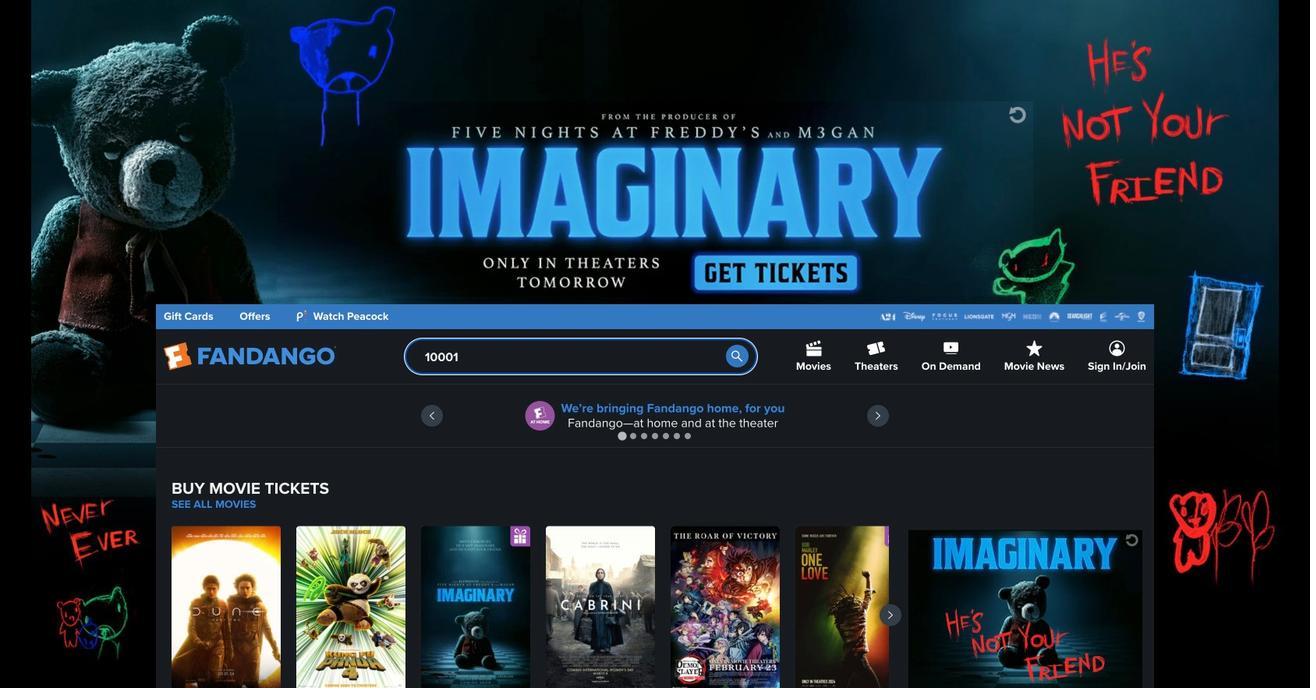 Task type: describe. For each thing, give the bounding box(es) containing it.
Search by city, state, zip or movie text field
[[405, 339, 758, 375]]

offer icon image
[[526, 401, 555, 431]]

1 vertical spatial advertisement element
[[909, 530, 1143, 688]]

gift box white image
[[885, 527, 905, 547]]

select a slide to show tab list
[[156, 430, 1155, 442]]

cabrini (2024) poster image
[[546, 527, 655, 688]]

demon slayer: kimetsu no yaiba - to the hashira training (2024) poster image
[[671, 527, 780, 688]]



Task type: vqa. For each thing, say whether or not it's contained in the screenshot.
California Notice link
no



Task type: locate. For each thing, give the bounding box(es) containing it.
None search field
[[405, 339, 758, 375]]

0 vertical spatial region
[[156, 385, 1155, 447]]

bob marley: one love (2024) poster image
[[796, 527, 905, 688]]

imaginary (2024) poster image
[[421, 527, 531, 688]]

gift box white image
[[511, 527, 531, 547]]

0 vertical spatial advertisement element
[[277, 101, 1034, 297]]

kung fu panda 4 (2024) poster image
[[297, 527, 406, 688]]

region
[[156, 385, 1155, 447], [172, 527, 905, 688]]

1 vertical spatial region
[[172, 527, 905, 688]]

advertisement element
[[277, 101, 1034, 297], [909, 530, 1143, 688]]

dune: part two (2024) poster image
[[172, 527, 281, 688]]



